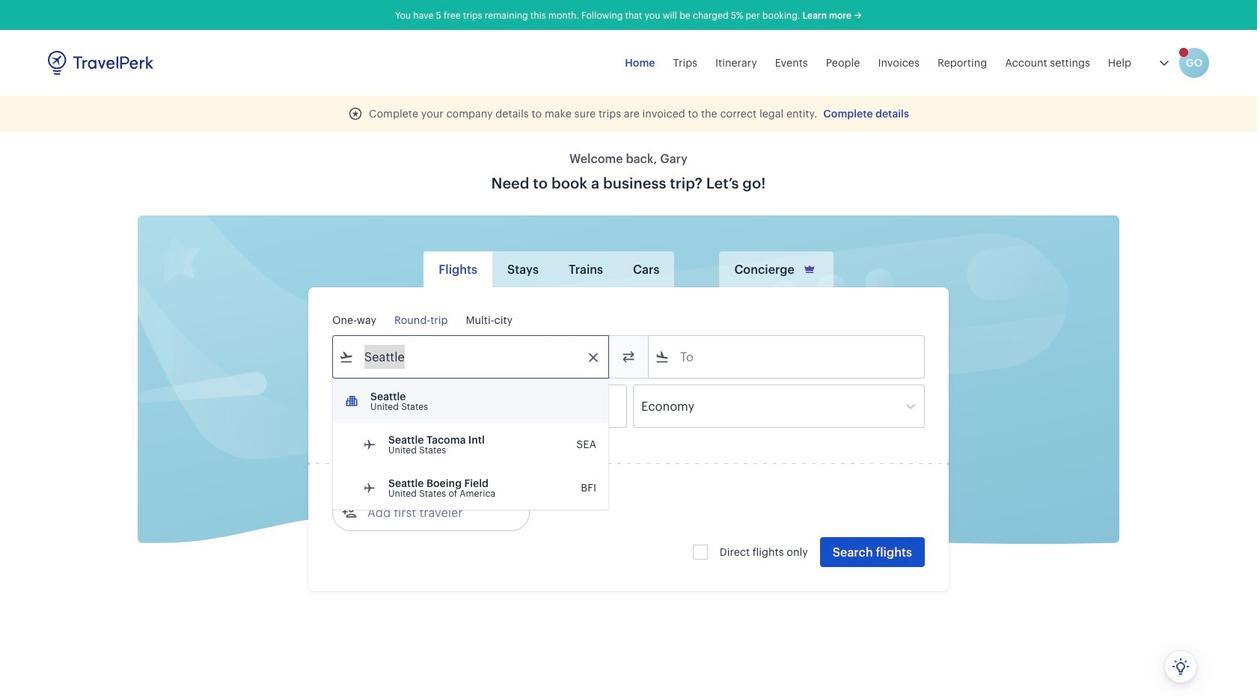 Task type: describe. For each thing, give the bounding box(es) containing it.
Depart text field
[[354, 385, 432, 427]]

To search field
[[670, 345, 905, 369]]



Task type: locate. For each thing, give the bounding box(es) containing it.
Return text field
[[443, 385, 521, 427]]

Add first traveler search field
[[357, 501, 513, 525]]

From search field
[[354, 345, 589, 369]]



